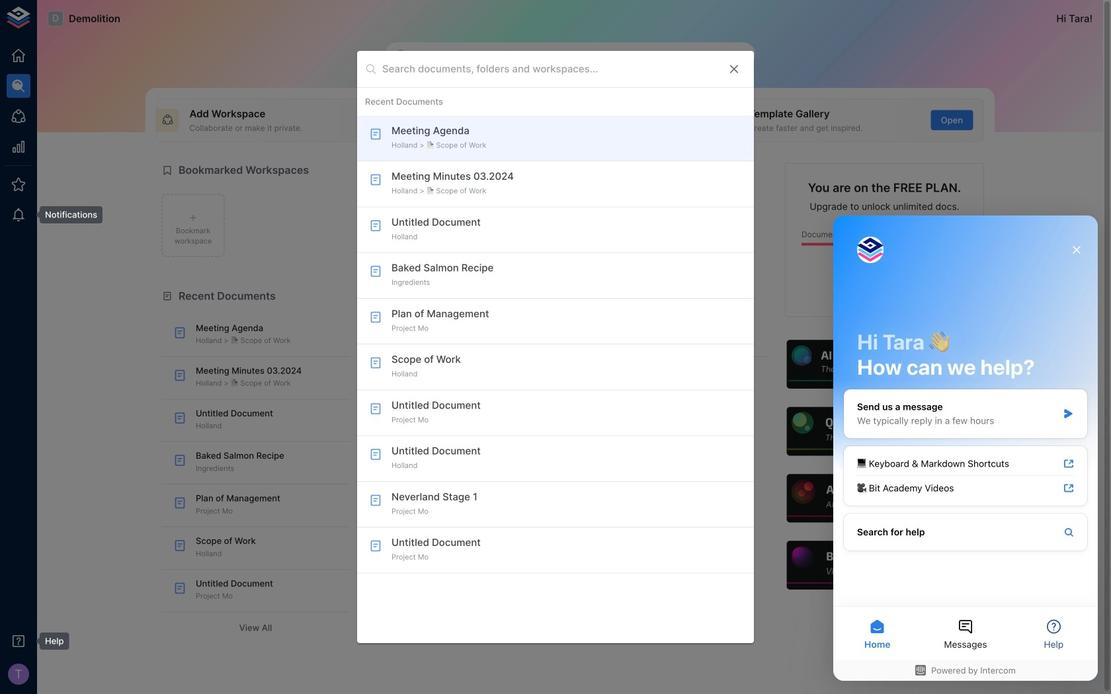 Task type: locate. For each thing, give the bounding box(es) containing it.
help image
[[785, 339, 984, 391], [785, 406, 984, 458], [785, 473, 984, 525], [785, 540, 984, 592]]

tooltip
[[30, 206, 103, 224], [30, 633, 69, 650]]

0 vertical spatial tooltip
[[30, 206, 103, 224]]

0 horizontal spatial dialog
[[357, 51, 754, 644]]

4 help image from the top
[[785, 540, 984, 592]]

Search documents, folders and workspaces... text field
[[382, 59, 717, 79]]

1 vertical spatial tooltip
[[30, 633, 69, 650]]

1 tooltip from the top
[[30, 206, 103, 224]]

dialog
[[357, 51, 754, 644], [834, 216, 1098, 681]]

2 help image from the top
[[785, 406, 984, 458]]



Task type: vqa. For each thing, say whether or not it's contained in the screenshot.
troubleshooting guide IMAGE
no



Task type: describe. For each thing, give the bounding box(es) containing it.
2 tooltip from the top
[[30, 633, 69, 650]]

3 help image from the top
[[785, 473, 984, 525]]

1 help image from the top
[[785, 339, 984, 391]]

1 horizontal spatial dialog
[[834, 216, 1098, 681]]



